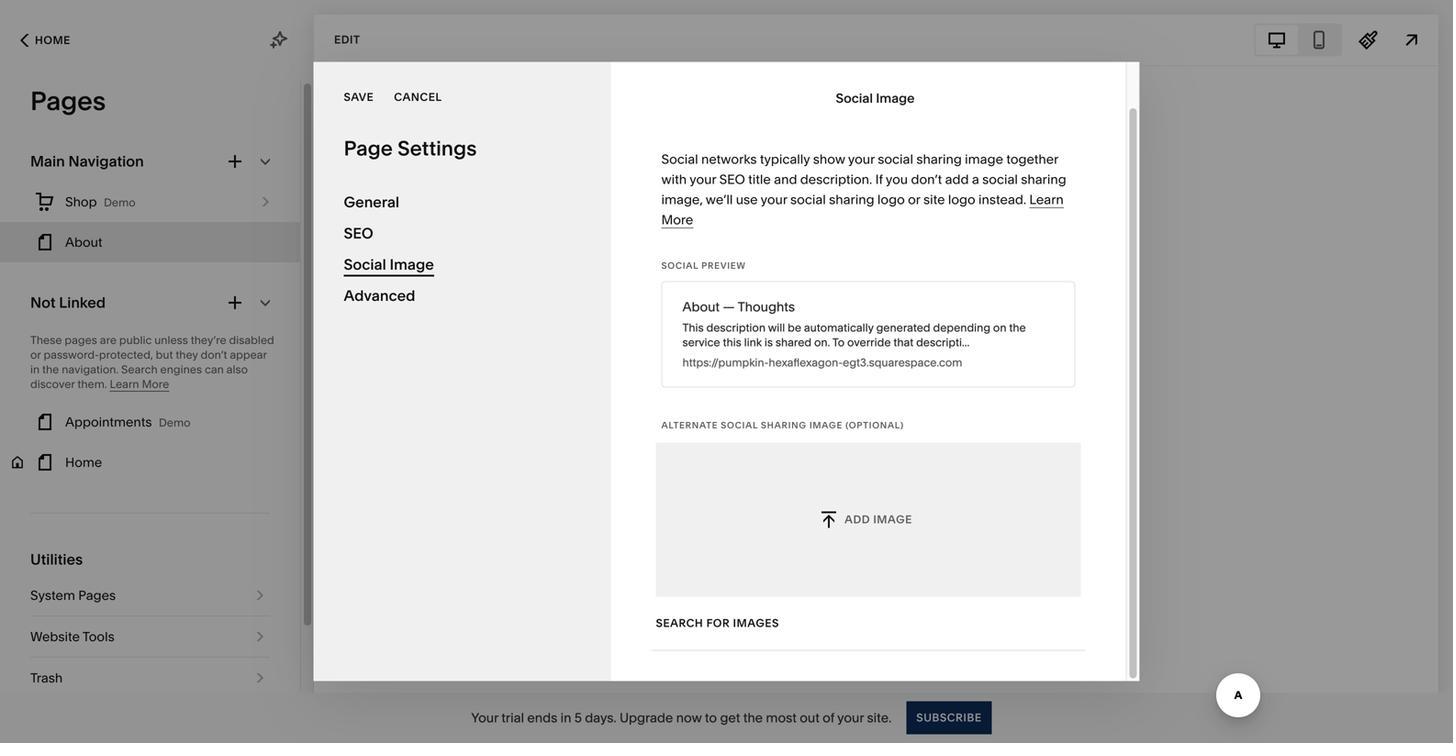 Task type: vqa. For each thing, say whether or not it's contained in the screenshot.
the About button
yes



Task type: locate. For each thing, give the bounding box(es) containing it.
show
[[814, 152, 846, 167]]

them.
[[78, 378, 107, 391]]

automatically
[[804, 321, 874, 335]]

appear
[[230, 349, 267, 362]]

they're
[[191, 334, 227, 347]]

demo inside appointments demo
[[159, 417, 191, 430]]

a
[[973, 172, 980, 187]]

add
[[845, 513, 871, 527]]

1 horizontal spatial learn more
[[662, 192, 1064, 228]]

in up discover
[[30, 363, 40, 377]]

these
[[30, 334, 62, 347]]

social up instead.
[[983, 172, 1018, 187]]

0 horizontal spatial demo
[[104, 196, 136, 209]]

typically
[[760, 152, 810, 167]]

2 vertical spatial social
[[791, 192, 826, 208]]

or left site
[[908, 192, 921, 208]]

1 horizontal spatial learn more link
[[662, 192, 1064, 229]]

descripti...
[[917, 336, 970, 349]]

this
[[723, 336, 742, 349]]

1 horizontal spatial about
[[683, 299, 720, 315]]

depending
[[934, 321, 991, 335]]

0 horizontal spatial search
[[121, 363, 158, 377]]

but
[[156, 349, 173, 362]]

1 vertical spatial pages
[[78, 588, 116, 604]]

1 horizontal spatial seo
[[720, 172, 746, 187]]

0 horizontal spatial more
[[142, 378, 169, 391]]

0 horizontal spatial sharing
[[829, 192, 875, 208]]

your trial ends in 5 days. upgrade now to get the most out of your site.
[[472, 711, 892, 727]]

social image link
[[344, 249, 581, 281]]

0 vertical spatial in
[[30, 363, 40, 377]]

to
[[705, 711, 717, 727]]

1 vertical spatial home
[[65, 455, 102, 471]]

1 horizontal spatial don't
[[912, 172, 943, 187]]

social inside social networks typically show your social sharing image together with your seo title and description. if you don't add a social sharing image, we'll use your social sharing logo or site logo instead.
[[662, 152, 699, 167]]

0 vertical spatial seo
[[720, 172, 746, 187]]

1 vertical spatial more
[[142, 378, 169, 391]]

learn more link down protected,
[[110, 378, 169, 392]]

learn down protected,
[[110, 378, 139, 391]]

0 vertical spatial don't
[[912, 172, 943, 187]]

0 vertical spatial or
[[908, 192, 921, 208]]

learn more down 'if'
[[662, 192, 1064, 228]]

or inside social networks typically show your social sharing image together with your seo title and description. if you don't add a social sharing image, we'll use your social sharing logo or site logo instead.
[[908, 192, 921, 208]]

1 vertical spatial social
[[983, 172, 1018, 187]]

don't inside these pages are public unless they're disabled or password-protected, but they don't appear in the navigation. search engines can also discover them.
[[201, 349, 227, 362]]

more down image, at left
[[662, 212, 694, 228]]

social down and
[[791, 192, 826, 208]]

2 horizontal spatial sharing
[[1022, 172, 1067, 187]]

0 horizontal spatial don't
[[201, 349, 227, 362]]

about
[[65, 235, 102, 250], [683, 299, 720, 315]]

1 horizontal spatial logo
[[949, 192, 976, 208]]

discover
[[30, 378, 75, 391]]

1 vertical spatial search
[[656, 617, 704, 631]]

don't up site
[[912, 172, 943, 187]]

social image up show
[[836, 90, 915, 106]]

edit
[[334, 33, 360, 46]]

trash button
[[30, 659, 270, 699]]

about inside button
[[65, 235, 102, 250]]

1 horizontal spatial in
[[561, 711, 572, 727]]

hexaflexagon-
[[769, 356, 843, 370]]

1 vertical spatial learn
[[110, 378, 139, 391]]

pages
[[65, 334, 97, 347]]

this
[[683, 321, 704, 335]]

1 horizontal spatial search
[[656, 617, 704, 631]]

1 horizontal spatial social image
[[836, 90, 915, 106]]

0 vertical spatial learn more link
[[662, 192, 1064, 229]]

0 horizontal spatial in
[[30, 363, 40, 377]]

0 horizontal spatial the
[[42, 363, 59, 377]]

not
[[30, 294, 56, 312]]

also
[[227, 363, 248, 377]]

social up with
[[662, 152, 699, 167]]

sharing
[[917, 152, 962, 167], [1022, 172, 1067, 187], [829, 192, 875, 208]]

1 horizontal spatial or
[[908, 192, 921, 208]]

trash
[[30, 671, 63, 687]]

shop
[[65, 194, 97, 210]]

social up you
[[878, 152, 914, 167]]

1 horizontal spatial learn
[[1030, 192, 1064, 208]]

0 vertical spatial home button
[[0, 20, 91, 61]]

0 vertical spatial demo
[[104, 196, 136, 209]]

or inside these pages are public unless they're disabled or password-protected, but they don't appear in the navigation. search engines can also discover them.
[[30, 349, 41, 362]]

or down the these
[[30, 349, 41, 362]]

sharing down description.
[[829, 192, 875, 208]]

in left "5"
[[561, 711, 572, 727]]

cancel button
[[394, 81, 442, 114]]

unless
[[154, 334, 188, 347]]

preview
[[702, 260, 746, 271]]

appointments demo
[[65, 415, 191, 430]]

social up show
[[836, 90, 873, 106]]

settings
[[398, 136, 477, 161]]

your up description.
[[849, 152, 875, 167]]

appointments
[[65, 415, 152, 430]]

learn down together
[[1030, 192, 1064, 208]]

2 vertical spatial the
[[744, 711, 763, 727]]

logo down the add
[[949, 192, 976, 208]]

0 horizontal spatial learn more link
[[110, 378, 169, 392]]

website
[[30, 630, 80, 645]]

1 vertical spatial the
[[42, 363, 59, 377]]

add a new page to the "not linked" navigation group image
[[225, 293, 245, 313]]

0 vertical spatial pages
[[30, 85, 106, 117]]

image,
[[662, 192, 703, 208]]

1 horizontal spatial the
[[744, 711, 763, 727]]

1 vertical spatial social image
[[344, 256, 434, 274]]

override
[[848, 336, 891, 349]]

1 vertical spatial about
[[683, 299, 720, 315]]

the up discover
[[42, 363, 59, 377]]

social
[[878, 152, 914, 167], [983, 172, 1018, 187], [791, 192, 826, 208]]

pages up tools
[[78, 588, 116, 604]]

don't up can
[[201, 349, 227, 362]]

social
[[836, 90, 873, 106], [662, 152, 699, 167], [344, 256, 386, 274], [662, 260, 699, 271], [721, 420, 759, 431]]

about inside about — thoughts this description will be automatically generated depending on the service this link is shared on. to override that descripti... https://pumpkin-hexaflexagon-egt3.squarespace.com
[[683, 299, 720, 315]]

utilities
[[30, 551, 83, 569]]

image right add
[[874, 513, 913, 527]]

demo down engines
[[159, 417, 191, 430]]

about up this
[[683, 299, 720, 315]]

0 vertical spatial more
[[662, 212, 694, 228]]

don't inside social networks typically show your social sharing image together with your seo title and description. if you don't add a social sharing image, we'll use your social sharing logo or site logo instead.
[[912, 172, 943, 187]]

seo down networks
[[720, 172, 746, 187]]

sharing
[[761, 420, 807, 431]]

you
[[886, 172, 908, 187]]

description.
[[801, 172, 873, 187]]

more
[[662, 212, 694, 228], [142, 378, 169, 391]]

0 vertical spatial social
[[878, 152, 914, 167]]

ends
[[528, 711, 558, 727]]

generated
[[877, 321, 931, 335]]

more down engines
[[142, 378, 169, 391]]

networks
[[702, 152, 757, 167]]

image
[[876, 90, 915, 106], [390, 256, 434, 274], [810, 420, 843, 431], [874, 513, 913, 527]]

days.
[[585, 711, 617, 727]]

navigation.
[[62, 363, 119, 377]]

home button
[[0, 20, 91, 61], [0, 443, 300, 483]]

2 horizontal spatial the
[[1010, 321, 1027, 335]]

social networks typically show your social sharing image together with your seo title and description. if you don't add a social sharing image, we'll use your social sharing logo or site logo instead.
[[662, 152, 1067, 208]]

search down protected,
[[121, 363, 158, 377]]

tab list
[[1256, 25, 1341, 55]]

seo link
[[344, 218, 581, 249]]

0 vertical spatial about
[[65, 235, 102, 250]]

0 horizontal spatial about
[[65, 235, 102, 250]]

learn more
[[662, 192, 1064, 228], [110, 378, 169, 391]]

1 home button from the top
[[0, 20, 91, 61]]

1 vertical spatial learn more link
[[110, 378, 169, 392]]

site.
[[868, 711, 892, 727]]

search left for
[[656, 617, 704, 631]]

search inside 'button'
[[656, 617, 704, 631]]

0 horizontal spatial learn
[[110, 378, 139, 391]]

social up advanced
[[344, 256, 386, 274]]

0 horizontal spatial or
[[30, 349, 41, 362]]

learn more link down 'if'
[[662, 192, 1064, 229]]

1 vertical spatial don't
[[201, 349, 227, 362]]

home
[[35, 34, 71, 47], [65, 455, 102, 471]]

1 vertical spatial demo
[[159, 417, 191, 430]]

learn more down protected,
[[110, 378, 169, 391]]

get
[[720, 711, 741, 727]]

pages up 'main navigation'
[[30, 85, 106, 117]]

out
[[800, 711, 820, 727]]

1 vertical spatial or
[[30, 349, 41, 362]]

demo right shop
[[104, 196, 136, 209]]

0 vertical spatial learn
[[1030, 192, 1064, 208]]

your down and
[[761, 192, 788, 208]]

the right get
[[744, 711, 763, 727]]

sharing up the add
[[917, 152, 962, 167]]

0 vertical spatial social image
[[836, 90, 915, 106]]

sharing down together
[[1022, 172, 1067, 187]]

0 horizontal spatial social image
[[344, 256, 434, 274]]

0 vertical spatial sharing
[[917, 152, 962, 167]]

disabled
[[229, 334, 274, 347]]

seo down "general"
[[344, 225, 374, 242]]

0 horizontal spatial logo
[[878, 192, 905, 208]]

these pages are public unless they're disabled or password-protected, but they don't appear in the navigation. search engines can also discover them.
[[30, 334, 274, 391]]

logo down you
[[878, 192, 905, 208]]

1 horizontal spatial more
[[662, 212, 694, 228]]

1 horizontal spatial demo
[[159, 417, 191, 430]]

add a new page to the "main navigation" group image
[[225, 152, 245, 172]]

learn
[[1030, 192, 1064, 208], [110, 378, 139, 391]]

social left preview
[[662, 260, 699, 271]]

demo
[[104, 196, 136, 209], [159, 417, 191, 430]]

that
[[894, 336, 914, 349]]

password-
[[44, 349, 99, 362]]

0 vertical spatial learn more
[[662, 192, 1064, 228]]

1 vertical spatial seo
[[344, 225, 374, 242]]

the inside about — thoughts this description will be automatically generated depending on the service this link is shared on. to override that descripti... https://pumpkin-hexaflexagon-egt3.squarespace.com
[[1010, 321, 1027, 335]]

0 vertical spatial search
[[121, 363, 158, 377]]

the right on
[[1010, 321, 1027, 335]]

pages
[[30, 85, 106, 117], [78, 588, 116, 604]]

in inside these pages are public unless they're disabled or password-protected, but they don't appear in the navigation. search engines can also discover them.
[[30, 363, 40, 377]]

add image
[[845, 513, 913, 527]]

public
[[119, 334, 152, 347]]

1 vertical spatial home button
[[0, 443, 300, 483]]

2 horizontal spatial social
[[983, 172, 1018, 187]]

1 vertical spatial learn more
[[110, 378, 169, 391]]

demo inside shop demo
[[104, 196, 136, 209]]

0 vertical spatial the
[[1010, 321, 1027, 335]]

0 vertical spatial home
[[35, 34, 71, 47]]

1 vertical spatial sharing
[[1022, 172, 1067, 187]]

social image up advanced
[[344, 256, 434, 274]]

is
[[765, 336, 773, 349]]

learn more link
[[662, 192, 1064, 229], [110, 378, 169, 392]]

on
[[994, 321, 1007, 335]]

your right of
[[838, 711, 864, 727]]

will
[[768, 321, 786, 335]]

learn more inside page settings 'dialog'
[[662, 192, 1064, 228]]

about down shop
[[65, 235, 102, 250]]



Task type: describe. For each thing, give the bounding box(es) containing it.
your up we'll
[[690, 172, 717, 187]]

are
[[100, 334, 117, 347]]

seo inside social networks typically show your social sharing image together with your seo title and description. if you don't add a social sharing image, we'll use your social sharing logo or site logo instead.
[[720, 172, 746, 187]]

social left "sharing"
[[721, 420, 759, 431]]

navigation
[[68, 152, 144, 170]]

main
[[30, 152, 65, 170]]

system pages
[[30, 588, 116, 604]]

for
[[707, 617, 730, 631]]

search inside these pages are public unless they're disabled or password-protected, but they don't appear in the navigation. search engines can also discover them.
[[121, 363, 158, 377]]

image up advanced
[[390, 256, 434, 274]]

general
[[344, 193, 400, 211]]

search for images button
[[656, 608, 780, 641]]

add image button
[[656, 443, 1081, 597]]

(optional)
[[846, 420, 905, 431]]

1 logo from the left
[[878, 192, 905, 208]]

1 horizontal spatial sharing
[[917, 152, 962, 167]]

advanced link
[[344, 281, 581, 312]]

be
[[788, 321, 802, 335]]

trial
[[502, 711, 524, 727]]

description
[[707, 321, 766, 335]]

shared
[[776, 336, 812, 349]]

—
[[723, 299, 735, 315]]

2 home button from the top
[[0, 443, 300, 483]]

page settings
[[344, 136, 477, 161]]

main navigation
[[30, 152, 144, 170]]

1 horizontal spatial social
[[878, 152, 914, 167]]

site
[[924, 192, 946, 208]]

with
[[662, 172, 687, 187]]

egt3.squarespace.com
[[843, 356, 963, 370]]

learn more link for you
[[662, 192, 1064, 229]]

we'll
[[706, 192, 733, 208]]

link
[[744, 336, 762, 349]]

1 vertical spatial in
[[561, 711, 572, 727]]

image inside button
[[874, 513, 913, 527]]

linked
[[59, 294, 106, 312]]

can
[[205, 363, 224, 377]]

tools
[[83, 630, 115, 645]]

save button
[[344, 81, 374, 114]]

2 logo from the left
[[949, 192, 976, 208]]

add
[[946, 172, 969, 187]]

they
[[176, 349, 198, 362]]

2 vertical spatial sharing
[[829, 192, 875, 208]]

of
[[823, 711, 835, 727]]

learn more link for navigation.
[[110, 378, 169, 392]]

system pages button
[[30, 576, 270, 616]]

instead.
[[979, 192, 1027, 208]]

0 horizontal spatial social
[[791, 192, 826, 208]]

website tools
[[30, 630, 115, 645]]

together
[[1007, 152, 1059, 167]]

about — thoughts this description will be automatically generated depending on the service this link is shared on. to override that descripti... https://pumpkin-hexaflexagon-egt3.squarespace.com
[[683, 299, 1027, 370]]

image right "sharing"
[[810, 420, 843, 431]]

demo for appointments
[[159, 417, 191, 430]]

upgrade
[[620, 711, 673, 727]]

0 horizontal spatial learn more
[[110, 378, 169, 391]]

learn inside page settings 'dialog'
[[1030, 192, 1064, 208]]

about for about
[[65, 235, 102, 250]]

page
[[344, 136, 393, 161]]

alternate social sharing image (optional)
[[662, 420, 905, 431]]

image up you
[[876, 90, 915, 106]]

general link
[[344, 187, 581, 218]]

use
[[736, 192, 758, 208]]

alternate
[[662, 420, 718, 431]]

now
[[677, 711, 702, 727]]

your
[[472, 711, 499, 727]]

https://pumpkin-
[[683, 356, 769, 370]]

shop demo
[[65, 194, 136, 210]]

if
[[876, 172, 883, 187]]

on.
[[815, 336, 831, 349]]

page settings dialog
[[314, 62, 1140, 682]]

image
[[965, 152, 1004, 167]]

demo for shop
[[104, 196, 136, 209]]

social preview
[[662, 260, 746, 271]]

the inside these pages are public unless they're disabled or password-protected, but they don't appear in the navigation. search engines can also discover them.
[[42, 363, 59, 377]]

about button
[[0, 222, 300, 263]]

search for images
[[656, 617, 780, 631]]

edit button
[[322, 23, 372, 57]]

and
[[774, 172, 798, 187]]

cancel
[[394, 90, 442, 104]]

thoughts
[[738, 299, 795, 315]]

engines
[[160, 363, 202, 377]]

to
[[833, 336, 845, 349]]

0 horizontal spatial seo
[[344, 225, 374, 242]]

system
[[30, 588, 75, 604]]

pages inside button
[[78, 588, 116, 604]]

save
[[344, 90, 374, 104]]

not linked
[[30, 294, 106, 312]]

more inside learn more
[[662, 212, 694, 228]]

about for about — thoughts this description will be automatically generated depending on the service this link is shared on. to override that descripti... https://pumpkin-hexaflexagon-egt3.squarespace.com
[[683, 299, 720, 315]]

protected,
[[99, 349, 153, 362]]



